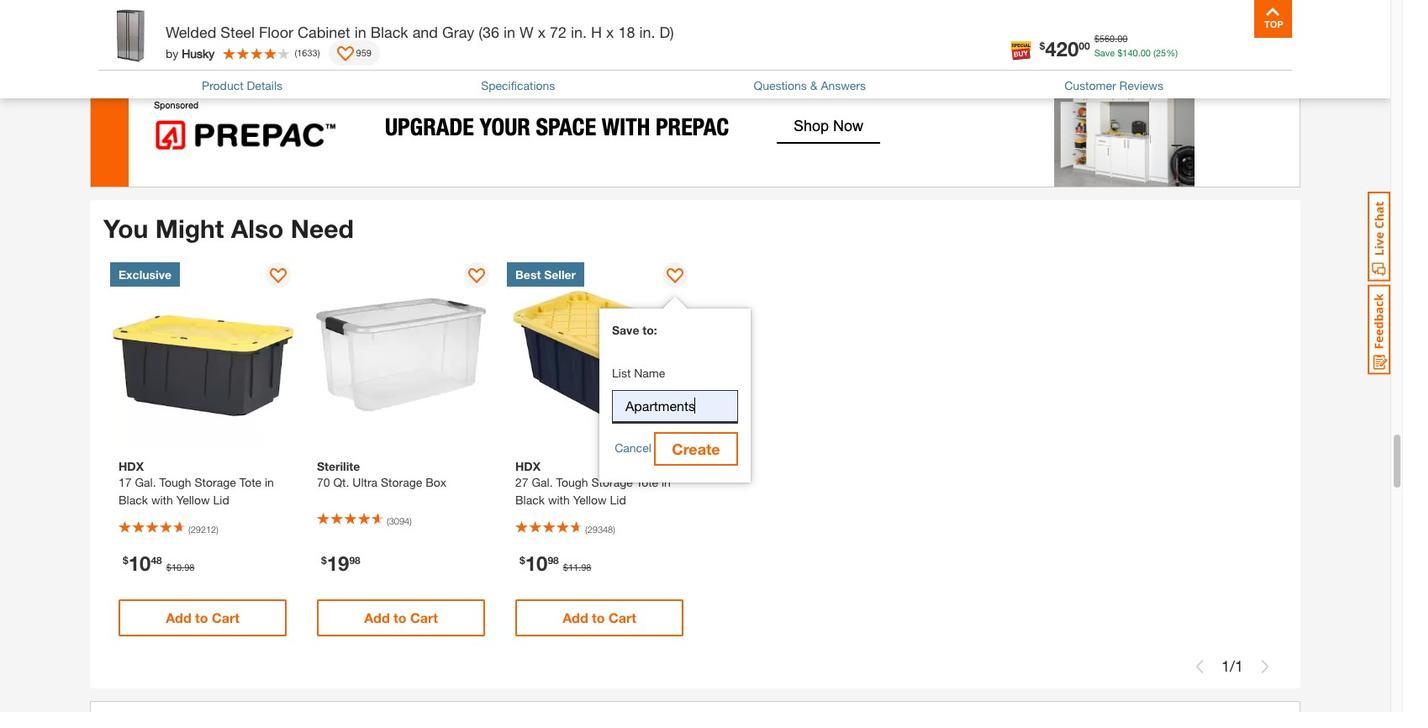 Task type: describe. For each thing, give the bounding box(es) containing it.
1 x from the left
[[538, 23, 546, 41]]

also
[[231, 214, 284, 244]]

2 horizontal spatial display image
[[667, 268, 683, 285]]

(36
[[479, 23, 499, 41]]

black for exclusive
[[119, 492, 148, 507]]

$ 10 98 $ 11 . 98
[[520, 551, 591, 575]]

seller
[[544, 267, 576, 281]]

to for 2nd add to cart button from right
[[393, 609, 406, 625]]

( for hdx 27 gal. tough storage tote in black with yellow lid
[[585, 523, 587, 534]]

add 5 items to cart button
[[107, 12, 317, 46]]

ultra
[[352, 475, 378, 489]]

cart inside button
[[251, 19, 282, 38]]

1633
[[297, 47, 318, 58]]

98 inside $ 10 48 $ 10 . 98
[[184, 561, 195, 572]]

storage for 27 gal. tough storage tote in black with yellow lid
[[591, 475, 633, 489]]

feedback link image
[[1368, 284, 1390, 375]]

98 right 11 in the left of the page
[[581, 561, 591, 572]]

steel
[[221, 23, 255, 41]]

add inside add 5 items to cart button
[[142, 19, 171, 38]]

exclusive
[[119, 267, 171, 281]]

) down cabinet
[[318, 47, 320, 58]]

2 x from the left
[[606, 23, 614, 41]]

add to cart for 27 gal. tough storage tote in black with yellow lid
[[562, 609, 636, 625]]

tough for 27
[[556, 475, 588, 489]]

959 button
[[328, 40, 380, 66]]

10 for 17 gal. tough storage tote in black with yellow lid
[[128, 551, 151, 575]]

cancel button
[[612, 432, 654, 463]]

$ 420 00
[[1039, 37, 1090, 60]]

cabinet
[[298, 23, 350, 41]]

you
[[103, 214, 148, 244]]

and
[[412, 23, 438, 41]]

to:
[[643, 323, 657, 337]]

add 5 items to cart
[[142, 19, 282, 38]]

need
[[291, 214, 354, 244]]

with for 17
[[151, 492, 173, 507]]

in up 959
[[354, 23, 366, 41]]

save to:
[[612, 323, 657, 337]]

2 add to cart from the left
[[364, 609, 438, 625]]

$ inside the $ 420 00
[[1039, 39, 1045, 52]]

floor
[[259, 23, 293, 41]]

1 horizontal spatial black
[[370, 23, 408, 41]]

top button
[[1254, 0, 1292, 38]]

add to cart button for 27 gal. tough storage tote in black with yellow lid
[[515, 599, 683, 636]]

tote for 27 gal. tough storage tote in black with yellow lid
[[636, 475, 658, 489]]

( 1633 )
[[295, 47, 320, 58]]

by husky
[[166, 46, 215, 60]]

yellow for 27
[[573, 492, 607, 507]]

/
[[1230, 657, 1235, 675]]

items
[[187, 19, 228, 38]]

to for 17 gal. tough storage tote in black with yellow lid's add to cart button
[[195, 609, 208, 625]]

welded steel floor cabinet in black and gray (36 in w x 72 in. h x 18 in. d)
[[166, 23, 674, 41]]

in inside hdx 27 gal. tough storage tote in black with yellow lid
[[662, 475, 671, 489]]

2 horizontal spatial 00
[[1141, 47, 1151, 58]]

cart for 2nd add to cart button from right
[[410, 609, 438, 625]]

2 1 from the left
[[1235, 657, 1243, 675]]

with for 27
[[548, 492, 570, 507]]

17 gal. tough storage tote in black with yellow lid image
[[110, 262, 295, 447]]

name
[[634, 366, 665, 380]]

to inside button
[[232, 19, 247, 38]]

1 in. from the left
[[571, 23, 587, 41]]

959
[[356, 47, 371, 58]]

welded
[[166, 23, 216, 41]]

h
[[591, 23, 602, 41]]

1 / 1
[[1221, 657, 1243, 675]]

70 qt. ultra storage box image
[[309, 262, 493, 447]]

5
[[175, 19, 183, 38]]

create
[[672, 440, 720, 458]]

10 for 27 gal. tough storage tote in black with yellow lid
[[525, 551, 548, 575]]

list
[[612, 366, 631, 380]]

black for best seller
[[515, 492, 545, 507]]

29212
[[191, 523, 216, 534]]

list name
[[612, 366, 665, 380]]

might
[[155, 214, 224, 244]]

best seller
[[515, 267, 576, 281]]

add to cart for 17 gal. tough storage tote in black with yellow lid
[[166, 609, 239, 625]]

yellow for 17
[[176, 492, 210, 507]]

70
[[317, 475, 330, 489]]

hdx for 27
[[515, 459, 541, 473]]

husky
[[182, 46, 215, 60]]

lid for 27 gal. tough storage tote in black with yellow lid
[[610, 492, 626, 507]]

) for sterilite 70 qt. ultra storage box
[[409, 515, 412, 526]]

product
[[202, 78, 243, 92]]

specifications
[[481, 78, 555, 92]]

storage for 17 gal. tough storage tote in black with yellow lid
[[195, 475, 236, 489]]

sterilite 70 qt. ultra storage box
[[317, 459, 446, 489]]

19
[[327, 551, 349, 575]]

by
[[166, 46, 178, 60]]

create button
[[654, 432, 738, 466]]

in left w
[[504, 23, 515, 41]]

( 29212 )
[[188, 523, 218, 534]]

add for add to cart button associated with 27 gal. tough storage tote in black with yellow lid
[[562, 609, 588, 625]]

98 inside $ 19 98
[[349, 554, 360, 566]]



Task type: locate. For each thing, give the bounding box(es) containing it.
in down create button
[[662, 475, 671, 489]]

tote down the cancel button
[[636, 475, 658, 489]]

0 horizontal spatial add to cart
[[166, 609, 239, 625]]

2 in. from the left
[[639, 23, 655, 41]]

98 down ultra
[[349, 554, 360, 566]]

%)
[[1166, 47, 1178, 58]]

save inside $ 560 . 00 save $ 140 . 00 ( 25 %)
[[1094, 47, 1115, 58]]

qt.
[[333, 475, 349, 489]]

lid inside hdx 17 gal. tough storage tote in black with yellow lid
[[213, 492, 229, 507]]

2 horizontal spatial add to cart
[[562, 609, 636, 625]]

sterilite
[[317, 459, 360, 473]]

1 horizontal spatial 1
[[1235, 657, 1243, 675]]

1 horizontal spatial 00
[[1117, 33, 1128, 44]]

customer reviews
[[1064, 78, 1163, 92]]

tough right 27
[[556, 475, 588, 489]]

0 horizontal spatial yellow
[[176, 492, 210, 507]]

3 add to cart from the left
[[562, 609, 636, 625]]

2 horizontal spatial 10
[[525, 551, 548, 575]]

hdx 27 gal. tough storage tote in black with yellow lid
[[515, 459, 671, 507]]

tote
[[239, 475, 262, 489], [636, 475, 658, 489]]

add to cart button for 17 gal. tough storage tote in black with yellow lid
[[119, 599, 287, 636]]

yellow up ( 29348 )
[[573, 492, 607, 507]]

1 horizontal spatial display image
[[468, 268, 485, 285]]

customer
[[1064, 78, 1116, 92]]

hdx inside hdx 17 gal. tough storage tote in black with yellow lid
[[119, 459, 144, 473]]

hdx
[[119, 459, 144, 473], [515, 459, 541, 473]]

1 with from the left
[[151, 492, 173, 507]]

0 horizontal spatial storage
[[195, 475, 236, 489]]

with inside hdx 17 gal. tough storage tote in black with yellow lid
[[151, 492, 173, 507]]

0 horizontal spatial display image
[[337, 46, 354, 63]]

tote for 17 gal. tough storage tote in black with yellow lid
[[239, 475, 262, 489]]

hdx 17 gal. tough storage tote in black with yellow lid
[[119, 459, 274, 507]]

10 down "17"
[[128, 551, 151, 575]]

tough right "17"
[[159, 475, 191, 489]]

gal. inside hdx 27 gal. tough storage tote in black with yellow lid
[[532, 475, 553, 489]]

2 tough from the left
[[556, 475, 588, 489]]

1 horizontal spatial hdx
[[515, 459, 541, 473]]

to
[[232, 19, 247, 38], [195, 609, 208, 625], [393, 609, 406, 625], [592, 609, 605, 625]]

) for hdx 17 gal. tough storage tote in black with yellow lid
[[216, 523, 218, 534]]

product details
[[202, 78, 282, 92]]

storage inside hdx 27 gal. tough storage tote in black with yellow lid
[[591, 475, 633, 489]]

gal. right "17"
[[135, 475, 156, 489]]

add for 2nd add to cart button from right
[[364, 609, 390, 625]]

2 yellow from the left
[[573, 492, 607, 507]]

storage for 70 qt. ultra storage box
[[381, 475, 422, 489]]

in left '70'
[[265, 475, 274, 489]]

1 add to cart button from the left
[[119, 599, 287, 636]]

answers
[[821, 78, 866, 92]]

storage inside hdx 17 gal. tough storage tote in black with yellow lid
[[195, 475, 236, 489]]

live chat image
[[1368, 192, 1390, 282]]

0 horizontal spatial x
[[538, 23, 546, 41]]

2 tote from the left
[[636, 475, 658, 489]]

black down 27
[[515, 492, 545, 507]]

x right h
[[606, 23, 614, 41]]

) for hdx 27 gal. tough storage tote in black with yellow lid
[[613, 523, 615, 534]]

add to cart button down $ 19 98
[[317, 599, 485, 636]]

storage up 29212
[[195, 475, 236, 489]]

00
[[1117, 33, 1128, 44], [1079, 39, 1090, 52], [1141, 47, 1151, 58]]

storage left box
[[381, 475, 422, 489]]

18
[[618, 23, 635, 41]]

with
[[151, 492, 173, 507], [548, 492, 570, 507]]

yellow inside hdx 27 gal. tough storage tote in black with yellow lid
[[573, 492, 607, 507]]

3094
[[389, 515, 409, 526]]

$
[[1094, 33, 1099, 44], [1039, 39, 1045, 52], [1117, 47, 1122, 58], [123, 554, 128, 566], [321, 554, 327, 566], [520, 554, 525, 566], [166, 561, 171, 572], [563, 561, 568, 572]]

00 inside the $ 420 00
[[1079, 39, 1090, 52]]

black down "17"
[[119, 492, 148, 507]]

lid
[[213, 492, 229, 507], [610, 492, 626, 507]]

lid inside hdx 27 gal. tough storage tote in black with yellow lid
[[610, 492, 626, 507]]

gal. inside hdx 17 gal. tough storage tote in black with yellow lid
[[135, 475, 156, 489]]

1 storage from the left
[[195, 475, 236, 489]]

1 horizontal spatial add to cart button
[[317, 599, 485, 636]]

1 horizontal spatial 10
[[171, 561, 182, 572]]

hdx for 17
[[119, 459, 144, 473]]

48
[[151, 554, 162, 566]]

0 horizontal spatial lid
[[213, 492, 229, 507]]

) down hdx 17 gal. tough storage tote in black with yellow lid
[[216, 523, 218, 534]]

this is the first slide image
[[1193, 660, 1206, 673]]

140
[[1122, 47, 1138, 58]]

$ 19 98
[[321, 551, 360, 575]]

in.
[[571, 23, 587, 41], [639, 23, 655, 41]]

black
[[370, 23, 408, 41], [119, 492, 148, 507], [515, 492, 545, 507]]

1 lid from the left
[[213, 492, 229, 507]]

3 add to cart button from the left
[[515, 599, 683, 636]]

420
[[1045, 37, 1079, 60]]

72
[[550, 23, 567, 41]]

display image
[[270, 268, 287, 285]]

save left the to:
[[612, 323, 639, 337]]

00 left 560
[[1079, 39, 1090, 52]]

98 left 11 in the left of the page
[[548, 554, 559, 566]]

) down sterilite 70 qt. ultra storage box
[[409, 515, 412, 526]]

storage inside sterilite 70 qt. ultra storage box
[[381, 475, 422, 489]]

storage
[[195, 475, 236, 489], [381, 475, 422, 489], [591, 475, 633, 489]]

&
[[810, 78, 818, 92]]

0 horizontal spatial hdx
[[119, 459, 144, 473]]

questions & answers
[[754, 78, 866, 92]]

best
[[515, 267, 541, 281]]

2 horizontal spatial black
[[515, 492, 545, 507]]

tote left '70'
[[239, 475, 262, 489]]

in. left h
[[571, 23, 587, 41]]

add to cart button down 11 in the left of the page
[[515, 599, 683, 636]]

1 1 from the left
[[1221, 657, 1230, 675]]

1 add to cart from the left
[[166, 609, 239, 625]]

1 horizontal spatial save
[[1094, 47, 1115, 58]]

3 storage from the left
[[591, 475, 633, 489]]

hdx up 27
[[515, 459, 541, 473]]

product details button
[[202, 76, 282, 94], [202, 76, 282, 94]]

29348
[[587, 523, 613, 534]]

2 storage from the left
[[381, 475, 422, 489]]

yellow inside hdx 17 gal. tough storage tote in black with yellow lid
[[176, 492, 210, 507]]

black up 959
[[370, 23, 408, 41]]

1 horizontal spatial storage
[[381, 475, 422, 489]]

98 right 48
[[184, 561, 195, 572]]

add for 17 gal. tough storage tote in black with yellow lid's add to cart button
[[166, 609, 191, 625]]

w
[[520, 23, 534, 41]]

10 right 48
[[171, 561, 182, 572]]

1 horizontal spatial tough
[[556, 475, 588, 489]]

display image
[[337, 46, 354, 63], [468, 268, 485, 285], [667, 268, 683, 285]]

( 3094 )
[[387, 515, 412, 526]]

List Name text field
[[612, 390, 738, 424]]

cart
[[251, 19, 282, 38], [212, 609, 239, 625], [410, 609, 438, 625], [609, 609, 636, 625]]

2 add to cart button from the left
[[317, 599, 485, 636]]

98
[[349, 554, 360, 566], [548, 554, 559, 566], [184, 561, 195, 572], [581, 561, 591, 572]]

1 horizontal spatial tote
[[636, 475, 658, 489]]

questions & answers button
[[754, 76, 866, 94], [754, 76, 866, 94]]

0 horizontal spatial in.
[[571, 23, 587, 41]]

customer reviews button
[[1064, 76, 1163, 94], [1064, 76, 1163, 94]]

gal. right 27
[[532, 475, 553, 489]]

$ 560 . 00 save $ 140 . 00 ( 25 %)
[[1094, 33, 1178, 58]]

box
[[425, 475, 446, 489]]

display image inside "959" dropdown button
[[337, 46, 354, 63]]

1 horizontal spatial add to cart
[[364, 609, 438, 625]]

gray
[[442, 23, 474, 41]]

1 horizontal spatial lid
[[610, 492, 626, 507]]

lid up ( 29348 )
[[610, 492, 626, 507]]

1 right the this is the first slide 'image'
[[1221, 657, 1230, 675]]

( for sterilite 70 qt. ultra storage box
[[387, 515, 389, 526]]

2 lid from the left
[[610, 492, 626, 507]]

gal. for 17
[[135, 475, 156, 489]]

gal. for 27
[[532, 475, 553, 489]]

cart for add to cart button associated with 27 gal. tough storage tote in black with yellow lid
[[609, 609, 636, 625]]

0 horizontal spatial add to cart button
[[119, 599, 287, 636]]

560
[[1099, 33, 1115, 44]]

in. left the "d)"
[[639, 23, 655, 41]]

) down hdx 27 gal. tough storage tote in black with yellow lid
[[613, 523, 615, 534]]

1 horizontal spatial yellow
[[573, 492, 607, 507]]

add
[[142, 19, 171, 38], [166, 609, 191, 625], [364, 609, 390, 625], [562, 609, 588, 625]]

00 left 25
[[1141, 47, 1151, 58]]

add to cart button
[[119, 599, 287, 636], [317, 599, 485, 636], [515, 599, 683, 636]]

0 horizontal spatial black
[[119, 492, 148, 507]]

0 horizontal spatial tough
[[159, 475, 191, 489]]

cancel
[[615, 440, 651, 454]]

)
[[318, 47, 320, 58], [409, 515, 412, 526], [216, 523, 218, 534], [613, 523, 615, 534]]

1 horizontal spatial with
[[548, 492, 570, 507]]

0 horizontal spatial 00
[[1079, 39, 1090, 52]]

17
[[119, 475, 132, 489]]

10 inside $ 10 48 $ 10 . 98
[[171, 561, 182, 572]]

2 horizontal spatial add to cart button
[[515, 599, 683, 636]]

save
[[1094, 47, 1115, 58], [612, 323, 639, 337]]

1 left this is the last slide image at right
[[1235, 657, 1243, 675]]

with up 48
[[151, 492, 173, 507]]

0 horizontal spatial tote
[[239, 475, 262, 489]]

tough for 17
[[159, 475, 191, 489]]

2 gal. from the left
[[532, 475, 553, 489]]

1 horizontal spatial gal.
[[532, 475, 553, 489]]

0 horizontal spatial 1
[[1221, 657, 1230, 675]]

.
[[1115, 33, 1117, 44], [1138, 47, 1141, 58], [182, 561, 184, 572], [578, 561, 581, 572]]

1 hdx from the left
[[119, 459, 144, 473]]

hdx inside hdx 27 gal. tough storage tote in black with yellow lid
[[515, 459, 541, 473]]

1 horizontal spatial in.
[[639, 23, 655, 41]]

0 horizontal spatial gal.
[[135, 475, 156, 489]]

tough inside hdx 27 gal. tough storage tote in black with yellow lid
[[556, 475, 588, 489]]

hdx up "17"
[[119, 459, 144, 473]]

with inside hdx 27 gal. tough storage tote in black with yellow lid
[[548, 492, 570, 507]]

add to cart button down $ 10 48 $ 10 . 98
[[119, 599, 287, 636]]

( for hdx 17 gal. tough storage tote in black with yellow lid
[[188, 523, 191, 534]]

cart for 17 gal. tough storage tote in black with yellow lid's add to cart button
[[212, 609, 239, 625]]

reviews
[[1119, 78, 1163, 92]]

$ 10 48 $ 10 . 98
[[123, 551, 195, 575]]

10 left 11 in the left of the page
[[525, 551, 548, 575]]

1 tote from the left
[[239, 475, 262, 489]]

. inside $ 10 98 $ 11 . 98
[[578, 561, 581, 572]]

( inside $ 560 . 00 save $ 140 . 00 ( 25 %)
[[1153, 47, 1156, 58]]

2 hdx from the left
[[515, 459, 541, 473]]

10
[[128, 551, 151, 575], [525, 551, 548, 575], [171, 561, 182, 572]]

1 vertical spatial save
[[612, 323, 639, 337]]

27
[[515, 475, 528, 489]]

add to cart
[[166, 609, 239, 625], [364, 609, 438, 625], [562, 609, 636, 625]]

lid up 29212
[[213, 492, 229, 507]]

in
[[354, 23, 366, 41], [504, 23, 515, 41], [265, 475, 274, 489], [662, 475, 671, 489]]

black inside hdx 27 gal. tough storage tote in black with yellow lid
[[515, 492, 545, 507]]

in inside hdx 17 gal. tough storage tote in black with yellow lid
[[265, 475, 274, 489]]

yellow up 29212
[[176, 492, 210, 507]]

to for add to cart button associated with 27 gal. tough storage tote in black with yellow lid
[[592, 609, 605, 625]]

2 with from the left
[[548, 492, 570, 507]]

black inside hdx 17 gal. tough storage tote in black with yellow lid
[[119, 492, 148, 507]]

1
[[1221, 657, 1230, 675], [1235, 657, 1243, 675]]

save down 560
[[1094, 47, 1115, 58]]

. inside $ 10 48 $ 10 . 98
[[182, 561, 184, 572]]

lid for 17 gal. tough storage tote in black with yellow lid
[[213, 492, 229, 507]]

0 horizontal spatial save
[[612, 323, 639, 337]]

product image image
[[103, 8, 157, 63]]

storage down the cancel button
[[591, 475, 633, 489]]

27 gal. tough storage tote in black with yellow lid image
[[507, 262, 692, 447]]

2 horizontal spatial storage
[[591, 475, 633, 489]]

0 vertical spatial save
[[1094, 47, 1115, 58]]

00 right 560
[[1117, 33, 1128, 44]]

25
[[1156, 47, 1166, 58]]

details
[[247, 78, 282, 92]]

1 yellow from the left
[[176, 492, 210, 507]]

1 gal. from the left
[[135, 475, 156, 489]]

you might also need
[[103, 214, 354, 244]]

11
[[568, 561, 578, 572]]

tote inside hdx 17 gal. tough storage tote in black with yellow lid
[[239, 475, 262, 489]]

with up $ 10 98 $ 11 . 98
[[548, 492, 570, 507]]

tough
[[159, 475, 191, 489], [556, 475, 588, 489]]

$ inside $ 19 98
[[321, 554, 327, 566]]

x right w
[[538, 23, 546, 41]]

0 horizontal spatial with
[[151, 492, 173, 507]]

tough inside hdx 17 gal. tough storage tote in black with yellow lid
[[159, 475, 191, 489]]

0 horizontal spatial 10
[[128, 551, 151, 575]]

x
[[538, 23, 546, 41], [606, 23, 614, 41]]

d)
[[659, 23, 674, 41]]

( 29348 )
[[585, 523, 615, 534]]

tote inside hdx 27 gal. tough storage tote in black with yellow lid
[[636, 475, 658, 489]]

1 horizontal spatial x
[[606, 23, 614, 41]]

questions
[[754, 78, 807, 92]]

1 tough from the left
[[159, 475, 191, 489]]

this is the last slide image
[[1258, 660, 1272, 673]]



Task type: vqa. For each thing, say whether or not it's contained in the screenshot.
with
yes



